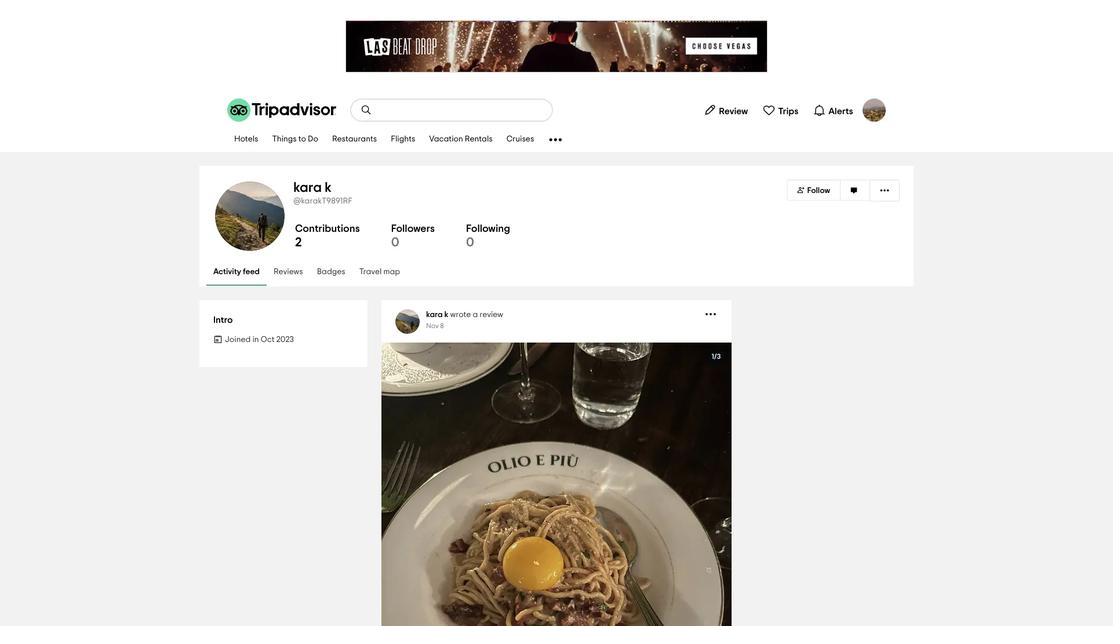 Task type: vqa. For each thing, say whether or not it's contained in the screenshot.
4.5 Of 5 Bubbles image
no



Task type: locate. For each thing, give the bounding box(es) containing it.
kara k karakt9891rf
[[293, 181, 353, 205]]

vacation rentals
[[429, 135, 493, 143]]

followers
[[391, 223, 435, 234]]

kara
[[293, 181, 322, 195], [426, 311, 443, 319]]

review
[[719, 106, 748, 116]]

0 vertical spatial k
[[325, 181, 332, 195]]

trips link
[[758, 99, 804, 122]]

review
[[480, 311, 503, 319]]

following
[[466, 223, 510, 234]]

1 0 from the left
[[391, 236, 399, 249]]

0 horizontal spatial k
[[325, 181, 332, 195]]

0 for following 0
[[466, 236, 474, 249]]

k inside kara k wrote a review nov 8
[[444, 311, 448, 319]]

kara for kara k wrote a review nov 8
[[426, 311, 443, 319]]

kara inside kara k karakt9891rf
[[293, 181, 322, 195]]

travel
[[359, 268, 382, 276]]

1 horizontal spatial kara
[[426, 311, 443, 319]]

flights link
[[384, 128, 422, 152]]

0 horizontal spatial kara
[[293, 181, 322, 195]]

follow button
[[787, 180, 840, 201]]

restaurants link
[[325, 128, 384, 152]]

2 link
[[295, 236, 302, 249]]

restaurants
[[332, 135, 377, 143]]

travel map link
[[352, 259, 407, 286]]

kara k wrote a review nov 8
[[426, 311, 503, 329]]

karakt9891rf
[[301, 197, 353, 205]]

tripadvisor image
[[227, 99, 336, 122]]

joined
[[225, 336, 251, 344]]

1 horizontal spatial k
[[444, 311, 448, 319]]

follow
[[807, 186, 830, 195]]

0 horizontal spatial 0
[[391, 236, 399, 249]]

review link
[[699, 99, 753, 122]]

followers 0
[[391, 223, 435, 249]]

joined in oct 2023
[[225, 336, 294, 344]]

0 vertical spatial kara
[[293, 181, 322, 195]]

/
[[714, 353, 717, 360]]

0 inside the following 0
[[466, 236, 474, 249]]

1 horizontal spatial 0
[[466, 236, 474, 249]]

things to do
[[272, 135, 318, 143]]

2 0 from the left
[[466, 236, 474, 249]]

feed
[[243, 268, 260, 276]]

k inside kara k karakt9891rf
[[325, 181, 332, 195]]

map
[[384, 268, 400, 276]]

0 inside followers 0
[[391, 236, 399, 249]]

0 down 'followers'
[[391, 236, 399, 249]]

0
[[391, 236, 399, 249], [466, 236, 474, 249]]

following 0
[[466, 223, 510, 249]]

vacation rentals link
[[422, 128, 500, 152]]

contributions
[[295, 223, 360, 234]]

1 vertical spatial k
[[444, 311, 448, 319]]

k left wrote
[[444, 311, 448, 319]]

0 down following
[[466, 236, 474, 249]]

k up karakt9891rf
[[325, 181, 332, 195]]

search image
[[361, 104, 372, 116]]

activity feed
[[213, 268, 260, 276]]

k
[[325, 181, 332, 195], [444, 311, 448, 319]]

1 vertical spatial kara
[[426, 311, 443, 319]]

nov
[[426, 322, 439, 329]]

advertisement region
[[346, 20, 768, 72]]

kara up karakt9891rf
[[293, 181, 322, 195]]

hotels
[[234, 135, 258, 143]]

None search field
[[351, 100, 552, 121]]

kara up nov 8 link
[[426, 311, 443, 319]]

badges
[[317, 268, 345, 276]]

kara inside kara k wrote a review nov 8
[[426, 311, 443, 319]]

in
[[252, 336, 259, 344]]

intro
[[213, 315, 233, 325]]



Task type: describe. For each thing, give the bounding box(es) containing it.
reviews
[[274, 268, 303, 276]]

rentals
[[465, 135, 493, 143]]

k for kara k wrote a review nov 8
[[444, 311, 448, 319]]

alerts link
[[808, 99, 858, 122]]

things
[[272, 135, 297, 143]]

kara k link
[[426, 311, 448, 319]]

reviews link
[[267, 259, 310, 286]]

flights
[[391, 135, 415, 143]]

a
[[473, 311, 478, 319]]

cruises
[[507, 135, 534, 143]]

k for kara k karakt9891rf
[[325, 181, 332, 195]]

2023
[[276, 336, 294, 344]]

cruises link
[[500, 128, 541, 152]]

profile picture image
[[863, 99, 886, 122]]

contributions 2
[[295, 223, 360, 249]]

activity
[[213, 268, 241, 276]]

things to do link
[[265, 128, 325, 152]]

kara for kara k karakt9891rf
[[293, 181, 322, 195]]

travel map
[[359, 268, 400, 276]]

do
[[308, 135, 318, 143]]

1 / 3
[[712, 353, 721, 360]]

to
[[298, 135, 306, 143]]

3
[[717, 353, 721, 360]]

vacation
[[429, 135, 463, 143]]

2
[[295, 236, 302, 249]]

oct
[[261, 336, 275, 344]]

0 for followers 0
[[391, 236, 399, 249]]

activity feed link
[[206, 259, 267, 286]]

1
[[712, 353, 714, 360]]

hotels link
[[227, 128, 265, 152]]

badges link
[[310, 259, 352, 286]]

alerts
[[829, 106, 853, 116]]

8
[[440, 322, 444, 329]]

nov 8 link
[[426, 322, 444, 329]]

trips
[[778, 106, 799, 116]]

wrote
[[450, 311, 471, 319]]



